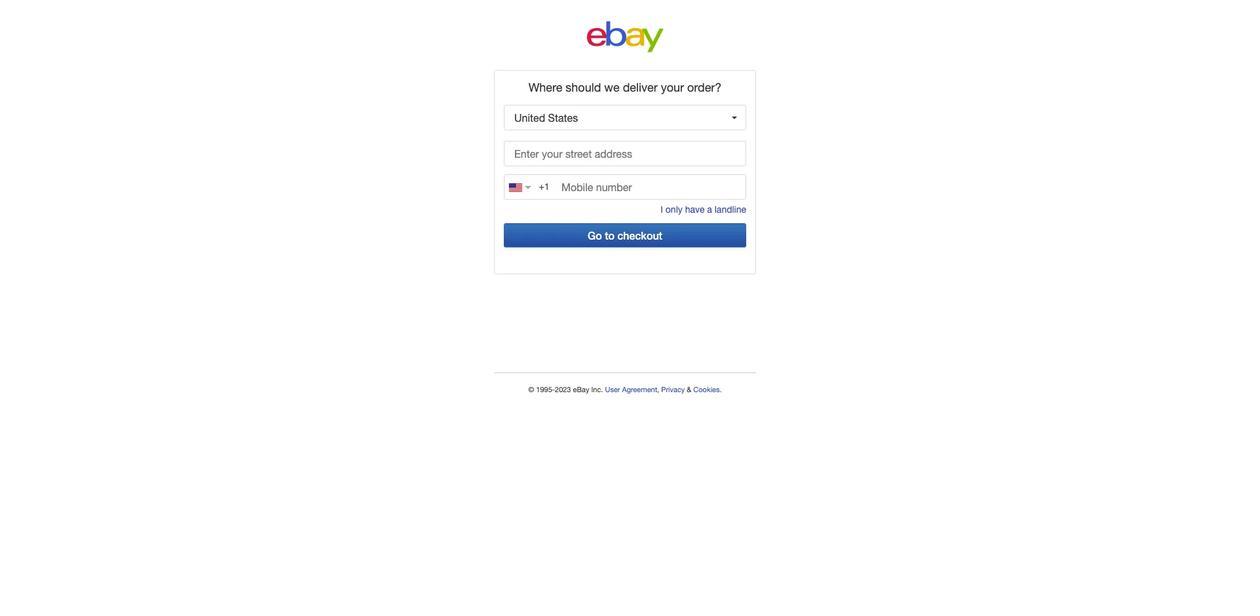 Task type: locate. For each thing, give the bounding box(es) containing it.
2023
[[555, 386, 571, 394]]

Enter your street address text field
[[504, 141, 746, 166]]

agreement
[[622, 386, 657, 394]]

.
[[720, 386, 722, 394]]

None submit
[[504, 223, 746, 248]]

© 1995-2023 ebay inc. user agreement , privacy & cookies .
[[528, 386, 722, 394]]

i only have a landline button
[[661, 204, 746, 215]]

have
[[685, 204, 705, 215]]

Mobile number telephone field
[[504, 174, 746, 200]]

user agreement link
[[605, 386, 657, 394]]

landline
[[715, 204, 746, 215]]

we
[[604, 81, 620, 94]]

1995-
[[536, 386, 555, 394]]

privacy
[[661, 386, 685, 394]]

deliver
[[623, 81, 658, 94]]

order?
[[687, 81, 722, 94]]

privacy link
[[661, 386, 685, 394]]

only
[[666, 204, 683, 215]]

i only have a landline
[[661, 204, 746, 215]]

application
[[504, 141, 746, 174]]

where
[[528, 81, 562, 94]]



Task type: describe. For each thing, give the bounding box(es) containing it.
cookies link
[[693, 386, 720, 394]]

+1
[[539, 181, 549, 192]]

&
[[687, 386, 691, 394]]

a
[[707, 204, 712, 215]]

ebay
[[573, 386, 589, 394]]

your
[[661, 81, 684, 94]]

user
[[605, 386, 620, 394]]

i
[[661, 204, 663, 215]]

inc.
[[591, 386, 603, 394]]

should
[[566, 81, 601, 94]]

©
[[528, 386, 534, 394]]

cookies
[[693, 386, 720, 394]]

,
[[657, 386, 659, 394]]

where should we deliver your order?
[[528, 81, 722, 94]]



Task type: vqa. For each thing, say whether or not it's contained in the screenshot.
Noticed
no



